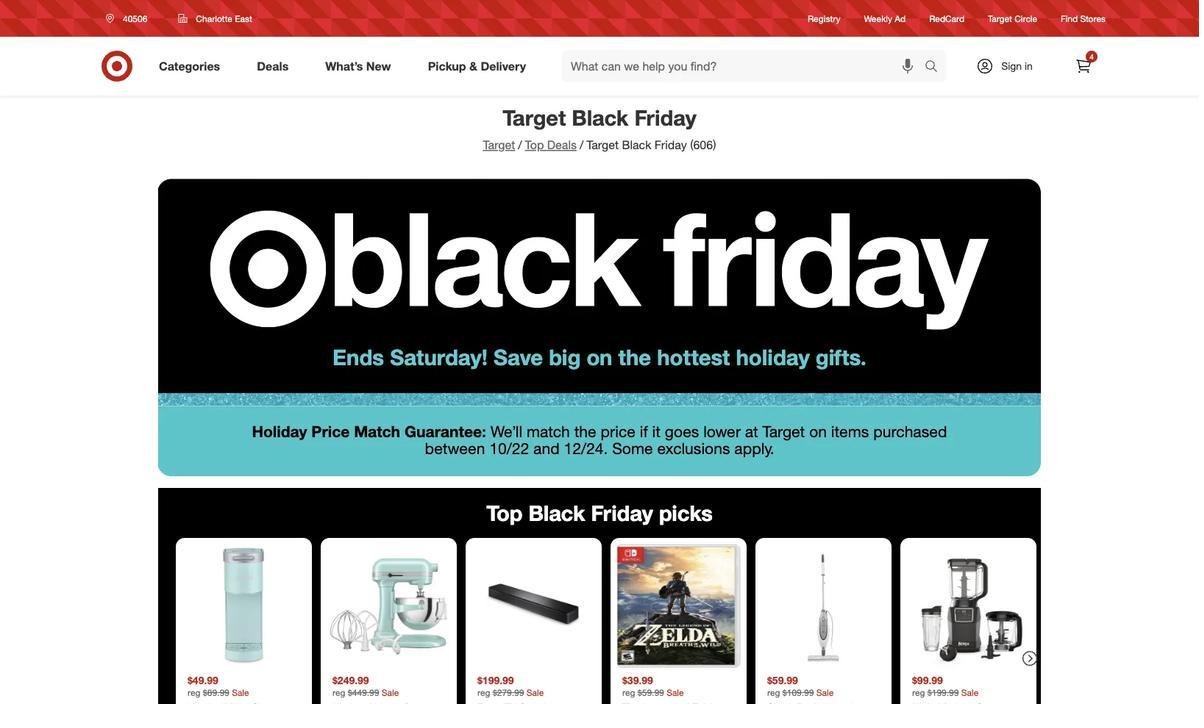 Task type: vqa. For each thing, say whether or not it's contained in the screenshot.


Task type: locate. For each thing, give the bounding box(es) containing it.
0 horizontal spatial the
[[574, 422, 597, 441]]

1 horizontal spatial $199.99
[[928, 688, 959, 699]]

$49.99 reg $89.99 sale
[[188, 675, 249, 699]]

sign
[[1002, 60, 1022, 72]]

exclusions
[[657, 439, 730, 458]]

reg inside $249.99 reg $449.99 sale
[[333, 688, 345, 699]]

sale inside $59.99 reg $109.99 sale
[[817, 688, 834, 699]]

/
[[518, 138, 522, 152], [580, 138, 584, 152]]

0 horizontal spatial $199.99
[[478, 675, 514, 688]]

on right big
[[587, 344, 613, 370]]

1 vertical spatial on
[[810, 422, 827, 441]]

reg inside $39.99 reg $59.99 sale
[[623, 688, 635, 699]]

1 horizontal spatial on
[[810, 422, 827, 441]]

top
[[525, 138, 544, 152], [487, 500, 523, 526]]

big
[[549, 344, 581, 370]]

sale right $279.99
[[527, 688, 544, 699]]

items
[[831, 422, 869, 441]]

0 horizontal spatial $59.99
[[638, 688, 664, 699]]

reg inside $99.99 reg $199.99 sale
[[912, 688, 925, 699]]

deals right target link
[[547, 138, 577, 152]]

1 vertical spatial top
[[487, 500, 523, 526]]

sale for $39.99
[[667, 688, 684, 699]]

holiday
[[252, 422, 307, 441]]

$49.99
[[188, 675, 218, 688]]

sale right $39.99
[[667, 688, 684, 699]]

the left hottest
[[619, 344, 651, 370]]

0 vertical spatial friday
[[635, 104, 697, 131]]

friday left the picks
[[591, 500, 653, 526]]

charlotte east
[[196, 13, 252, 24]]

1 horizontal spatial deals
[[547, 138, 577, 152]]

find stores
[[1061, 13, 1106, 24]]

$39.99 reg $59.99 sale
[[623, 675, 684, 699]]

sale right the $109.99 on the right of the page
[[817, 688, 834, 699]]

friday
[[635, 104, 697, 131], [655, 138, 687, 152], [591, 500, 653, 526]]

ad
[[895, 13, 906, 24]]

/ right target link
[[518, 138, 522, 152]]

on inside the we'll match the price if it goes lower at target on items purchased between 10/22 and 12/24. some exclusions apply.
[[810, 422, 827, 441]]

0 horizontal spatial top
[[487, 500, 523, 526]]

reg inside $59.99 reg $109.99 sale
[[768, 688, 780, 699]]

deals left what's
[[257, 59, 289, 73]]

4 sale from the left
[[667, 688, 684, 699]]

match
[[527, 422, 570, 441]]

5 reg from the left
[[768, 688, 780, 699]]

charlotte east button
[[169, 5, 262, 32]]

1 horizontal spatial the
[[619, 344, 651, 370]]

1 sale from the left
[[232, 688, 249, 699]]

target up 'top deals' link
[[503, 104, 566, 131]]

1 horizontal spatial top
[[525, 138, 544, 152]]

sale inside $39.99 reg $59.99 sale
[[667, 688, 684, 699]]

0 vertical spatial black
[[572, 104, 629, 131]]

$199.99
[[478, 675, 514, 688], [928, 688, 959, 699]]

4 link
[[1068, 50, 1100, 82]]

2 reg from the left
[[333, 688, 345, 699]]

6 sale from the left
[[962, 688, 979, 699]]

black up 'top deals' link
[[572, 104, 629, 131]]

1 vertical spatial the
[[574, 422, 597, 441]]

target circle
[[988, 13, 1038, 24]]

stores
[[1081, 13, 1106, 24]]

reg for $39.99
[[623, 688, 635, 699]]

6 reg from the left
[[912, 688, 925, 699]]

1 vertical spatial black
[[622, 138, 652, 152]]

What can we help you find? suggestions appear below search field
[[562, 50, 929, 82]]

2 vertical spatial friday
[[591, 500, 653, 526]]

sale inside $99.99 reg $199.99 sale
[[962, 688, 979, 699]]

black inside 'carousel' "region"
[[529, 500, 585, 526]]

sale inside the "$199.99 reg $279.99 sale"
[[527, 688, 544, 699]]

apply.
[[735, 439, 775, 458]]

black for picks
[[529, 500, 585, 526]]

deals
[[257, 59, 289, 73], [547, 138, 577, 152]]

reg for $199.99
[[478, 688, 490, 699]]

friday up (606) at the right
[[635, 104, 697, 131]]

40506 button
[[96, 5, 163, 32]]

friday inside 'carousel' "region"
[[591, 500, 653, 526]]

sale right $89.99
[[232, 688, 249, 699]]

purchased
[[874, 422, 947, 441]]

3 sale from the left
[[527, 688, 544, 699]]

top down 10/22
[[487, 500, 523, 526]]

redcard link
[[930, 12, 965, 25]]

on left items on the bottom of page
[[810, 422, 827, 441]]

top right target link
[[525, 138, 544, 152]]

deals link
[[244, 50, 307, 82]]

if
[[640, 422, 648, 441]]

0 horizontal spatial /
[[518, 138, 522, 152]]

price
[[312, 422, 350, 441]]

circle
[[1015, 13, 1038, 24]]

$279.99
[[493, 688, 524, 699]]

$199.99 inside $99.99 reg $199.99 sale
[[928, 688, 959, 699]]

black for target
[[572, 104, 629, 131]]

target right at
[[763, 422, 805, 441]]

1 horizontal spatial /
[[580, 138, 584, 152]]

10/22
[[490, 439, 529, 458]]

saturday!
[[390, 344, 488, 370]]

reg
[[188, 688, 201, 699], [333, 688, 345, 699], [478, 688, 490, 699], [623, 688, 635, 699], [768, 688, 780, 699], [912, 688, 925, 699]]

target
[[988, 13, 1012, 24], [503, 104, 566, 131], [483, 138, 515, 152], [587, 138, 619, 152], [763, 422, 805, 441]]

1 reg from the left
[[188, 688, 201, 699]]

3 reg from the left
[[478, 688, 490, 699]]

charlotte
[[196, 13, 232, 24]]

$199.99 inside the "$199.99 reg $279.99 sale"
[[478, 675, 514, 688]]

4
[[1090, 52, 1094, 61]]

keurig k-mini single-serve k-cup pod coffee maker - oasis image
[[182, 545, 306, 669]]

2 sale from the left
[[382, 688, 399, 699]]

sale inside $49.99 reg $89.99 sale
[[232, 688, 249, 699]]

5 sale from the left
[[817, 688, 834, 699]]

target link
[[483, 138, 515, 152]]

sale right $449.99
[[382, 688, 399, 699]]

shark professional steam pocket mop - s3601 image
[[762, 545, 886, 669]]

black
[[572, 104, 629, 131], [622, 138, 652, 152], [529, 500, 585, 526]]

0 horizontal spatial deals
[[257, 59, 289, 73]]

1 / from the left
[[518, 138, 522, 152]]

$59.99
[[768, 675, 798, 688], [638, 688, 664, 699]]

reg inside $49.99 reg $89.99 sale
[[188, 688, 201, 699]]

target right 'top deals' link
[[587, 138, 619, 152]]

what's new link
[[313, 50, 410, 82]]

0 vertical spatial the
[[619, 344, 651, 370]]

black down and
[[529, 500, 585, 526]]

sale
[[232, 688, 249, 699], [382, 688, 399, 699], [527, 688, 544, 699], [667, 688, 684, 699], [817, 688, 834, 699], [962, 688, 979, 699]]

2 vertical spatial black
[[529, 500, 585, 526]]

4 reg from the left
[[623, 688, 635, 699]]

we'll match the price if it goes lower at target on items purchased between 10/22 and 12/24. some exclusions apply.
[[425, 422, 947, 458]]

the left price
[[574, 422, 597, 441]]

target black friday image
[[158, 163, 1041, 407]]

$99.99 reg $199.99 sale
[[912, 675, 979, 699]]

/ right 'top deals' link
[[580, 138, 584, 152]]

&
[[469, 59, 478, 73]]

black left (606) at the right
[[622, 138, 652, 152]]

reg for $49.99
[[188, 688, 201, 699]]

delivery
[[481, 59, 526, 73]]

0 vertical spatial top
[[525, 138, 544, 152]]

1 vertical spatial deals
[[547, 138, 577, 152]]

bose tv speaker bluetooth soundbar image
[[472, 545, 596, 669]]

weekly ad link
[[864, 12, 906, 25]]

0 vertical spatial on
[[587, 344, 613, 370]]

friday for top black friday picks
[[591, 500, 653, 526]]

$199.99 reg $279.99 sale
[[478, 675, 544, 699]]

2 / from the left
[[580, 138, 584, 152]]

sale right $99.99 at the right of page
[[962, 688, 979, 699]]

reg inside the "$199.99 reg $279.99 sale"
[[478, 688, 490, 699]]

pickup & delivery link
[[416, 50, 545, 82]]

1 horizontal spatial $59.99
[[768, 675, 798, 688]]

target black friday target / top deals / target black friday (606)
[[483, 104, 716, 152]]

target left 'top deals' link
[[483, 138, 515, 152]]

friday left (606) at the right
[[655, 138, 687, 152]]

the
[[619, 344, 651, 370], [574, 422, 597, 441]]

12/24.
[[564, 439, 608, 458]]

sale inside $249.99 reg $449.99 sale
[[382, 688, 399, 699]]

on
[[587, 344, 613, 370], [810, 422, 827, 441]]



Task type: describe. For each thing, give the bounding box(es) containing it.
sale for $59.99
[[817, 688, 834, 699]]

and
[[534, 439, 560, 458]]

top inside 'carousel' "region"
[[487, 500, 523, 526]]

holiday price match guarantee:
[[252, 422, 486, 441]]

reg for $59.99
[[768, 688, 780, 699]]

$99.99
[[912, 675, 943, 688]]

$59.99 inside $39.99 reg $59.99 sale
[[638, 688, 664, 699]]

pickup
[[428, 59, 466, 73]]

pickup & delivery
[[428, 59, 526, 73]]

find
[[1061, 13, 1078, 24]]

weekly ad
[[864, 13, 906, 24]]

guarantee:
[[405, 422, 486, 441]]

sign in
[[1002, 60, 1033, 72]]

sale for $99.99
[[962, 688, 979, 699]]

1 vertical spatial friday
[[655, 138, 687, 152]]

we'll
[[491, 422, 523, 441]]

redcard
[[930, 13, 965, 24]]

holiday
[[736, 344, 810, 370]]

top inside target black friday target / top deals / target black friday (606)
[[525, 138, 544, 152]]

ends
[[333, 344, 384, 370]]

the inside the we'll match the price if it goes lower at target on items purchased between 10/22 and 12/24. some exclusions apply.
[[574, 422, 597, 441]]

find stores link
[[1061, 12, 1106, 25]]

registry link
[[808, 12, 841, 25]]

$39.99
[[623, 675, 653, 688]]

what's new
[[325, 59, 391, 73]]

$449.99
[[348, 688, 379, 699]]

the legend of zelda: breath of the wild - nintendo switch image
[[617, 545, 741, 669]]

what's
[[325, 59, 363, 73]]

it
[[652, 422, 661, 441]]

$59.99 inside $59.99 reg $109.99 sale
[[768, 675, 798, 688]]

friday for target black friday target / top deals / target black friday (606)
[[635, 104, 697, 131]]

east
[[235, 13, 252, 24]]

weekly
[[864, 13, 893, 24]]

ends saturday! save big on the hottest holiday gifts. link
[[158, 163, 1041, 407]]

reg for $99.99
[[912, 688, 925, 699]]

at
[[745, 422, 758, 441]]

0 horizontal spatial on
[[587, 344, 613, 370]]

search button
[[918, 50, 954, 85]]

sale for $49.99
[[232, 688, 249, 699]]

between
[[425, 439, 485, 458]]

top black friday picks
[[487, 500, 713, 526]]

categories
[[159, 59, 220, 73]]

hottest
[[657, 344, 730, 370]]

goes
[[665, 422, 699, 441]]

sale for $249.99
[[382, 688, 399, 699]]

top deals link
[[525, 138, 577, 152]]

sale for $199.99
[[527, 688, 544, 699]]

categories link
[[146, 50, 239, 82]]

kitchenaid 5.5 quart bowl-lift stand mixer - ksm55 - ice image
[[327, 545, 451, 669]]

40506
[[123, 13, 147, 24]]

ninja kitchen system with auto iq boost and 7-speed blender image
[[907, 545, 1031, 669]]

ends saturday! save big on the hottest holiday gifts.
[[333, 344, 867, 370]]

$59.99 reg $109.99 sale
[[768, 675, 834, 699]]

match
[[354, 422, 400, 441]]

some
[[612, 439, 653, 458]]

price
[[601, 422, 636, 441]]

target circle link
[[988, 12, 1038, 25]]

search
[[918, 60, 954, 75]]

$249.99
[[333, 675, 369, 688]]

$89.99
[[203, 688, 229, 699]]

$249.99 reg $449.99 sale
[[333, 675, 399, 699]]

target left circle
[[988, 13, 1012, 24]]

$109.99
[[783, 688, 814, 699]]

registry
[[808, 13, 841, 24]]

target inside the we'll match the price if it goes lower at target on items purchased between 10/22 and 12/24. some exclusions apply.
[[763, 422, 805, 441]]

gifts.
[[816, 344, 867, 370]]

save
[[494, 344, 543, 370]]

deals inside target black friday target / top deals / target black friday (606)
[[547, 138, 577, 152]]

new
[[366, 59, 391, 73]]

carousel region
[[158, 488, 1041, 705]]

lower
[[704, 422, 741, 441]]

sign in link
[[964, 50, 1056, 82]]

reg for $249.99
[[333, 688, 345, 699]]

(606)
[[690, 138, 716, 152]]

0 vertical spatial deals
[[257, 59, 289, 73]]

in
[[1025, 60, 1033, 72]]

picks
[[659, 500, 713, 526]]



